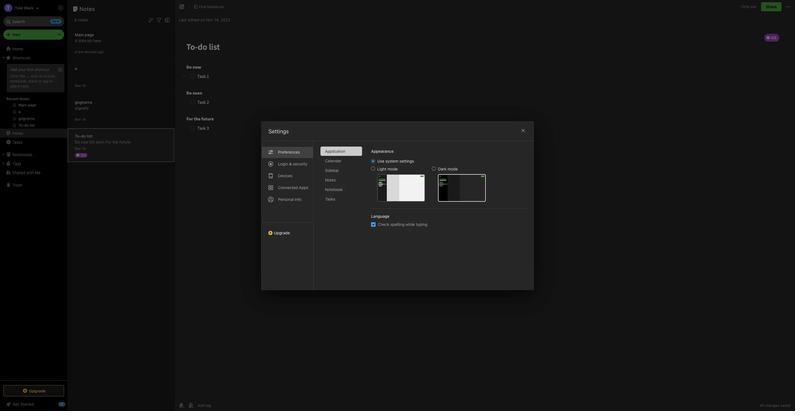 Task type: vqa. For each thing, say whether or not it's contained in the screenshot.
the right Tasks
yes



Task type: locate. For each thing, give the bounding box(es) containing it.
0 horizontal spatial a
[[44, 74, 46, 78]]

notebook right the "first"
[[207, 4, 224, 9]]

tasks up notebooks at left top
[[12, 140, 23, 144]]

do
[[75, 139, 80, 144], [90, 139, 95, 144]]

nov down the "sfgnsfd"
[[75, 117, 81, 121]]

add tag image
[[188, 402, 194, 409]]

icon on a note, notebook, stack or tag to add it here.
[[10, 74, 56, 88]]

a left few
[[75, 50, 77, 54]]

2 14 from the top
[[82, 117, 86, 121]]

0 horizontal spatial upgrade button
[[3, 385, 64, 396]]

notes down sidebar
[[325, 177, 336, 182]]

last
[[179, 17, 187, 22]]

1 horizontal spatial tasks
[[325, 197, 336, 201]]

1 vertical spatial tasks
[[325, 197, 336, 201]]

notes link
[[0, 129, 67, 138]]

1 vertical spatial upgrade button
[[3, 385, 64, 396]]

notebook
[[207, 4, 224, 9], [325, 187, 343, 192]]

expand note image
[[179, 3, 185, 10]]

tasks inside button
[[12, 140, 23, 144]]

tasks down notebook 'tab'
[[325, 197, 336, 201]]

a few minutes ago
[[75, 50, 104, 54]]

3 nov 14 from the top
[[75, 146, 86, 151]]

with
[[26, 170, 34, 175]]

Light mode radio
[[371, 166, 375, 170]]

tasks
[[12, 140, 23, 144], [325, 197, 336, 201]]

None search field
[[7, 16, 60, 26]]

1 horizontal spatial on
[[201, 17, 205, 22]]

notebook inside 'tab'
[[325, 187, 343, 192]]

list
[[87, 134, 92, 138]]

1 horizontal spatial the
[[113, 139, 119, 144]]

14 up gngnsrns
[[82, 83, 86, 88]]

1 14 from the top
[[82, 83, 86, 88]]

tab list for application
[[262, 141, 314, 290]]

spelling
[[391, 222, 405, 227]]

nov left 14,
[[206, 17, 213, 22]]

dark mode
[[438, 166, 458, 171]]

click
[[10, 74, 19, 78]]

1 mode from the left
[[388, 166, 398, 171]]

the
[[20, 74, 25, 78], [113, 139, 119, 144]]

do
[[81, 134, 86, 138]]

1 vertical spatial notebook
[[325, 187, 343, 192]]

on right edited
[[201, 17, 205, 22]]

option group
[[371, 159, 486, 202]]

mode right dark
[[448, 166, 458, 171]]

nov 14 up gngnsrns
[[75, 83, 86, 88]]

0 horizontal spatial tasks
[[12, 140, 23, 144]]

nov inside note window element
[[206, 17, 213, 22]]

nov 14 down the "sfgnsfd"
[[75, 117, 86, 121]]

0 vertical spatial nov 14
[[75, 83, 86, 88]]

group containing add your first shortcut
[[0, 62, 67, 131]]

nov
[[206, 17, 213, 22], [75, 83, 81, 88], [75, 117, 81, 121], [75, 146, 81, 151]]

only
[[742, 4, 750, 9]]

do down list
[[90, 139, 95, 144]]

notes
[[80, 6, 95, 12], [19, 97, 29, 101], [12, 131, 23, 135], [325, 177, 336, 182]]

0 horizontal spatial the
[[20, 74, 25, 78]]

login & security
[[278, 161, 308, 166]]

first notebook
[[199, 4, 224, 9]]

the right for
[[113, 139, 119, 144]]

2 nov 14 from the top
[[75, 117, 86, 121]]

tree
[[0, 44, 68, 380]]

or
[[38, 79, 42, 83]]

0 vertical spatial on
[[201, 17, 205, 22]]

tasks button
[[0, 138, 67, 147]]

1 vertical spatial the
[[113, 139, 119, 144]]

mode
[[388, 166, 398, 171], [448, 166, 458, 171]]

check
[[378, 222, 390, 227]]

trash
[[12, 182, 22, 187]]

settings
[[269, 128, 289, 134]]

stack
[[28, 79, 37, 83]]

1 horizontal spatial tab list
[[321, 146, 367, 290]]

dark
[[438, 166, 447, 171]]

2 vertical spatial 14
[[82, 146, 86, 151]]

nov up 0/3
[[75, 146, 81, 151]]

14 for e
[[82, 83, 86, 88]]

...
[[26, 74, 30, 78]]

do down to-
[[75, 139, 80, 144]]

the left the ...
[[20, 74, 25, 78]]

0 vertical spatial 14
[[82, 83, 86, 88]]

mode down "system" on the top
[[388, 166, 398, 171]]

14 down the "sfgnsfd"
[[82, 117, 86, 121]]

gngnsrns
[[75, 100, 92, 105]]

notebook tab
[[321, 185, 362, 194]]

1 horizontal spatial a
[[75, 50, 77, 54]]

0/3
[[81, 153, 86, 157]]

nov down e
[[75, 83, 81, 88]]

2 do from the left
[[90, 139, 95, 144]]

2 mode from the left
[[448, 166, 458, 171]]

Use system settings radio
[[371, 159, 375, 163]]

0 vertical spatial a
[[75, 50, 77, 54]]

tags
[[13, 161, 21, 166]]

on inside note window element
[[201, 17, 205, 22]]

1 vertical spatial on
[[39, 74, 43, 78]]

0 horizontal spatial on
[[39, 74, 43, 78]]

light mode
[[378, 166, 398, 171]]

Search text field
[[7, 16, 60, 26]]

1 vertical spatial nov 14
[[75, 117, 86, 121]]

tab list containing application
[[321, 146, 367, 290]]

14 up 0/3
[[82, 146, 86, 151]]

your
[[18, 67, 26, 72]]

1 vertical spatial a
[[44, 74, 46, 78]]

info
[[295, 197, 302, 202]]

Dark mode radio
[[432, 166, 436, 170]]

tags button
[[0, 159, 67, 168]]

upgrade
[[274, 230, 290, 235], [29, 388, 46, 393]]

0 vertical spatial tasks
[[12, 140, 23, 144]]

notebook inside button
[[207, 4, 224, 9]]

0 horizontal spatial mode
[[388, 166, 398, 171]]

edited
[[188, 17, 200, 22]]

apps
[[299, 185, 309, 190]]

1 nov 14 from the top
[[75, 83, 86, 88]]

tab list containing preferences
[[262, 141, 314, 290]]

2 vertical spatial nov 14
[[75, 146, 86, 151]]

1 horizontal spatial do
[[90, 139, 95, 144]]

preferences
[[278, 150, 300, 154]]

light
[[378, 166, 387, 171]]

0 horizontal spatial tab list
[[262, 141, 314, 290]]

0 horizontal spatial do
[[75, 139, 80, 144]]

tab list
[[262, 141, 314, 290], [321, 146, 367, 290]]

group
[[0, 62, 67, 131]]

settings
[[400, 159, 414, 163]]

14 for gngnsrns
[[82, 117, 86, 121]]

sfgnsfd
[[75, 106, 88, 110]]

14
[[82, 83, 86, 88], [82, 117, 86, 121], [82, 146, 86, 151]]

1 horizontal spatial mode
[[448, 166, 458, 171]]

0 vertical spatial notebook
[[207, 4, 224, 9]]

notes up tasks button
[[12, 131, 23, 135]]

sidebar
[[325, 168, 339, 173]]

1 vertical spatial 14
[[82, 117, 86, 121]]

&
[[289, 161, 292, 166]]

click the ...
[[10, 74, 30, 78]]

check spelling while typing
[[378, 222, 428, 227]]

group inside tree
[[0, 62, 67, 131]]

0 vertical spatial upgrade button
[[262, 222, 313, 237]]

new button
[[3, 30, 64, 40]]

shared with me
[[12, 170, 41, 175]]

all changes saved
[[761, 403, 791, 408]]

nov 14 up 0/3
[[75, 146, 86, 151]]

notes tab
[[321, 175, 362, 184]]

2023
[[221, 17, 230, 22]]

14,
[[214, 17, 220, 22]]

application
[[325, 149, 346, 154]]

share button
[[762, 2, 782, 11]]

notebook down notes tab
[[325, 187, 343, 192]]

1 horizontal spatial upgrade
[[274, 230, 290, 235]]

1 horizontal spatial notebook
[[325, 187, 343, 192]]

1 vertical spatial upgrade
[[29, 388, 46, 393]]

security
[[293, 161, 308, 166]]

bit
[[87, 38, 92, 43]]

0 vertical spatial the
[[20, 74, 25, 78]]

0 horizontal spatial notebook
[[207, 4, 224, 9]]

a up tag
[[44, 74, 46, 78]]

on inside icon on a note, notebook, stack or tag to add it here.
[[39, 74, 43, 78]]

application tab
[[321, 146, 362, 156]]

on up or
[[39, 74, 43, 78]]

on
[[201, 17, 205, 22], [39, 74, 43, 78]]

notes
[[78, 17, 88, 22]]



Task type: describe. For each thing, give the bounding box(es) containing it.
use
[[378, 159, 385, 163]]

notes right the recent
[[19, 97, 29, 101]]

1 do from the left
[[75, 139, 80, 144]]

tree containing home
[[0, 44, 68, 380]]

mode for light mode
[[388, 166, 398, 171]]

recent
[[6, 97, 18, 101]]

future
[[120, 139, 130, 144]]

ago
[[98, 50, 104, 54]]

language
[[371, 214, 390, 219]]

first
[[27, 67, 34, 72]]

settings image
[[57, 5, 64, 11]]

page
[[85, 32, 94, 37]]

only you
[[742, 4, 757, 9]]

home link
[[0, 44, 68, 53]]

to-
[[75, 134, 81, 138]]

appearance
[[371, 149, 394, 154]]

3 14 from the top
[[82, 146, 86, 151]]

gngnsrns sfgnsfd
[[75, 100, 92, 110]]

shortcuts button
[[0, 53, 67, 62]]

close image
[[520, 127, 527, 134]]

devices
[[278, 173, 293, 178]]

all
[[761, 403, 765, 408]]

first
[[199, 4, 206, 9]]

sidebar tab
[[321, 166, 362, 175]]

the inside to-do list do now do soon for the future
[[113, 139, 119, 144]]

a
[[75, 38, 77, 43]]

me
[[35, 170, 41, 175]]

notebook,
[[10, 79, 27, 83]]

tasks inside tab
[[325, 197, 336, 201]]

add
[[10, 67, 17, 72]]

calendar tab
[[321, 156, 362, 165]]

note,
[[47, 74, 56, 78]]

0 horizontal spatial upgrade
[[29, 388, 46, 393]]

tag
[[43, 79, 48, 83]]

nov 14 for e
[[75, 83, 86, 88]]

personal
[[278, 197, 294, 202]]

recent notes
[[6, 97, 29, 101]]

system
[[386, 159, 399, 163]]

first notebook button
[[192, 3, 226, 11]]

Note Editor text field
[[175, 27, 796, 400]]

tasks tab
[[321, 194, 362, 204]]

notebooks link
[[0, 150, 67, 159]]

minutes
[[84, 50, 97, 54]]

e
[[75, 66, 77, 71]]

1 horizontal spatial upgrade button
[[262, 222, 313, 237]]

add a reminder image
[[178, 402, 185, 409]]

few
[[78, 50, 83, 54]]

shared
[[12, 170, 25, 175]]

note window element
[[175, 0, 796, 411]]

the inside tree
[[20, 74, 25, 78]]

expand notebooks image
[[1, 152, 6, 157]]

soon
[[96, 139, 105, 144]]

notes up notes
[[80, 6, 95, 12]]

typing
[[416, 222, 428, 227]]

icon
[[31, 74, 38, 78]]

shortcuts
[[13, 55, 30, 60]]

while
[[406, 222, 415, 227]]

changes
[[766, 403, 780, 408]]

trash link
[[0, 180, 67, 189]]

option group containing use system settings
[[371, 159, 486, 202]]

add
[[10, 84, 17, 88]]

4
[[74, 17, 77, 22]]

it
[[18, 84, 20, 88]]

little
[[79, 38, 86, 43]]

last edited on nov 14, 2023
[[179, 17, 230, 22]]

tab list for appearance
[[321, 146, 367, 290]]

share
[[767, 4, 778, 9]]

mode for dark mode
[[448, 166, 458, 171]]

expand tags image
[[1, 161, 6, 166]]

main
[[75, 32, 84, 37]]

login
[[278, 161, 288, 166]]

4 notes
[[74, 17, 88, 22]]

here.
[[21, 84, 29, 88]]

use system settings
[[378, 159, 414, 163]]

main page a little bit here
[[75, 32, 101, 43]]

a inside icon on a note, notebook, stack or tag to add it here.
[[44, 74, 46, 78]]

now
[[81, 139, 89, 144]]

saved
[[781, 403, 791, 408]]

calendar
[[325, 158, 342, 163]]

shared with me link
[[0, 168, 67, 177]]

new
[[12, 32, 20, 37]]

nov 14 for gngnsrns
[[75, 117, 86, 121]]

shortcut
[[35, 67, 50, 72]]

notebooks
[[13, 152, 32, 157]]

here
[[93, 38, 101, 43]]

Check spelling while typing checkbox
[[371, 222, 376, 227]]

home
[[12, 46, 23, 51]]

0 vertical spatial upgrade
[[274, 230, 290, 235]]

notes inside tab
[[325, 177, 336, 182]]

connected apps
[[278, 185, 309, 190]]

to-do list do now do soon for the future
[[75, 134, 130, 144]]

add your first shortcut
[[10, 67, 50, 72]]

for
[[106, 139, 112, 144]]

you
[[751, 4, 757, 9]]



